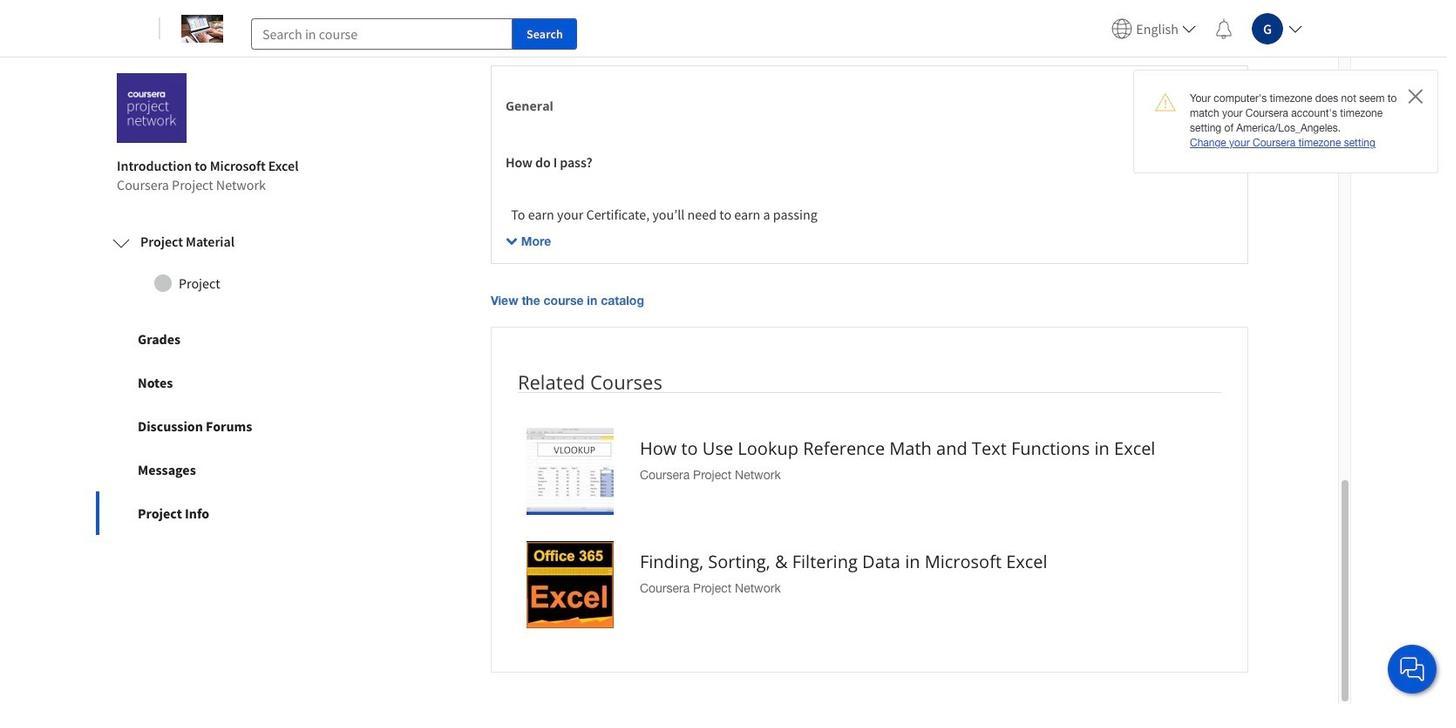Task type: locate. For each thing, give the bounding box(es) containing it.
timezone mismatch warning modal dialog
[[1133, 70, 1438, 173]]

Search in course text field
[[251, 18, 513, 49]]

coursera project network image
[[117, 73, 187, 143]]

name home page | coursera image
[[181, 14, 223, 42]]

help center image
[[1402, 659, 1423, 680]]



Task type: vqa. For each thing, say whether or not it's contained in the screenshot.
Timezone mismatch warning modal DIALOG
yes



